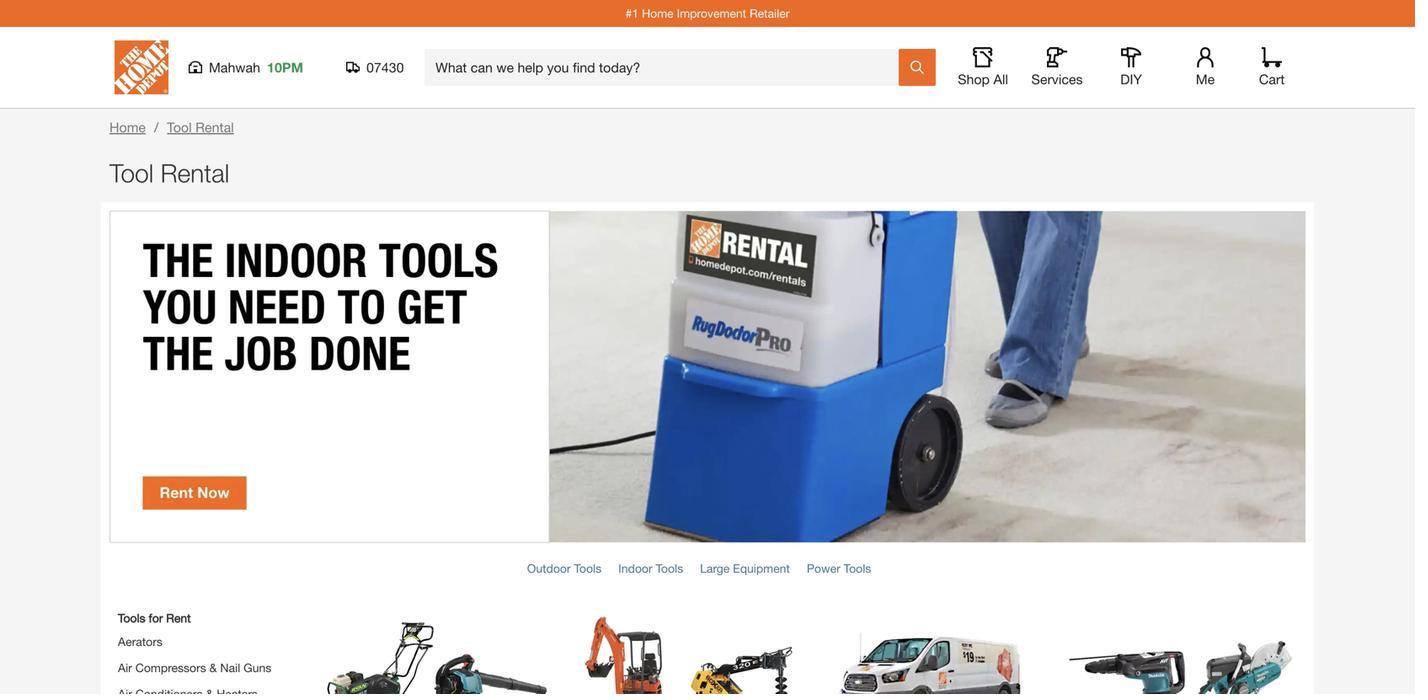 Task type: locate. For each thing, give the bounding box(es) containing it.
tool rental down mahwah
[[167, 119, 234, 135]]

shop all
[[958, 71, 1008, 87]]

1 vertical spatial rental
[[161, 158, 229, 188]]

diy
[[1120, 71, 1142, 87]]

outdoor tools link
[[527, 561, 602, 575]]

rent
[[166, 611, 191, 625]]

 image
[[320, 616, 552, 694], [569, 616, 800, 694], [817, 616, 1049, 694], [1066, 616, 1297, 694]]

rental down tool rental link
[[161, 158, 229, 188]]

me
[[1196, 71, 1215, 87]]

1 vertical spatial tool rental
[[110, 158, 229, 188]]

large equipment link
[[700, 561, 790, 575]]

1 horizontal spatial tool
[[167, 119, 192, 135]]

0 vertical spatial tool
[[167, 119, 192, 135]]

guns
[[243, 661, 271, 675]]

tools right power
[[844, 561, 871, 575]]

home right "#1"
[[642, 6, 674, 20]]

aerators link
[[118, 635, 162, 649]]

cart
[[1259, 71, 1285, 87]]

1  image from the left
[[320, 616, 552, 694]]

for
[[149, 611, 163, 625]]

tool rental link
[[167, 119, 234, 135]]

rental down mahwah
[[195, 119, 234, 135]]

tool
[[167, 119, 192, 135], [110, 158, 154, 188]]

0 vertical spatial rental
[[195, 119, 234, 135]]

1 vertical spatial tool
[[110, 158, 154, 188]]

tools right outdoor
[[574, 561, 602, 575]]

home down the home depot logo
[[110, 119, 146, 135]]

tool rental
[[167, 119, 234, 135], [110, 158, 229, 188]]

tools right indoor
[[656, 561, 683, 575]]

1 horizontal spatial home
[[642, 6, 674, 20]]

&
[[209, 661, 217, 675]]

indoor
[[618, 561, 652, 575]]

tool down home link
[[110, 158, 154, 188]]

power tools
[[807, 561, 871, 575]]

tool rental down tool rental link
[[110, 158, 229, 188]]

1 vertical spatial home
[[110, 119, 146, 135]]

tools for indoor tools
[[656, 561, 683, 575]]

0 horizontal spatial tool
[[110, 158, 154, 188]]

tools for rent
[[118, 611, 191, 625]]

power tools link
[[807, 561, 871, 575]]

shop all button
[[956, 47, 1010, 88]]

outdoor
[[527, 561, 571, 575]]

home
[[642, 6, 674, 20], [110, 119, 146, 135]]

home link
[[110, 119, 146, 135]]

0 horizontal spatial home
[[110, 119, 146, 135]]

air
[[118, 661, 132, 675]]

shop
[[958, 71, 990, 87]]

retailer
[[750, 6, 790, 20]]

services button
[[1030, 47, 1084, 88]]

tools for outdoor tools
[[574, 561, 602, 575]]

rental
[[195, 119, 234, 135], [161, 158, 229, 188]]

tools for power tools
[[844, 561, 871, 575]]

mahwah 10pm
[[209, 59, 303, 75]]

tools
[[574, 561, 602, 575], [656, 561, 683, 575], [844, 561, 871, 575], [118, 611, 145, 625]]

power
[[807, 561, 840, 575]]

tool right home link
[[167, 119, 192, 135]]



Task type: describe. For each thing, give the bounding box(es) containing it.
4  image from the left
[[1066, 616, 1297, 694]]

mahwah
[[209, 59, 260, 75]]

aerators
[[118, 635, 162, 649]]

cart link
[[1253, 47, 1290, 88]]

0 vertical spatial tool rental
[[167, 119, 234, 135]]

improvement
[[677, 6, 746, 20]]

diy button
[[1104, 47, 1158, 88]]

tools left for
[[118, 611, 145, 625]]

nail
[[220, 661, 240, 675]]

air compressors & nail guns
[[118, 661, 271, 675]]

What can we help you find today? search field
[[435, 50, 898, 85]]

07430 button
[[346, 59, 404, 76]]

10pm
[[267, 59, 303, 75]]

2  image from the left
[[569, 616, 800, 694]]

0 vertical spatial home
[[642, 6, 674, 20]]

compressors
[[135, 661, 206, 675]]

large
[[700, 561, 730, 575]]

07430
[[366, 59, 404, 75]]

outdoor tools
[[527, 561, 602, 575]]

air compressors & nail guns link
[[118, 661, 271, 675]]

large equipment
[[700, 561, 790, 575]]

3  image from the left
[[817, 616, 1049, 694]]

all
[[993, 71, 1008, 87]]

#1
[[626, 6, 639, 20]]

the indoor tools you need to get the job done - rent now image
[[110, 211, 1306, 543]]

equipment
[[733, 561, 790, 575]]

the home depot logo image
[[115, 40, 168, 94]]

indoor tools link
[[618, 561, 683, 575]]

me button
[[1178, 47, 1232, 88]]

services
[[1031, 71, 1083, 87]]

indoor tools
[[618, 561, 683, 575]]

#1 home improvement retailer
[[626, 6, 790, 20]]



Task type: vqa. For each thing, say whether or not it's contained in the screenshot.
the Me
yes



